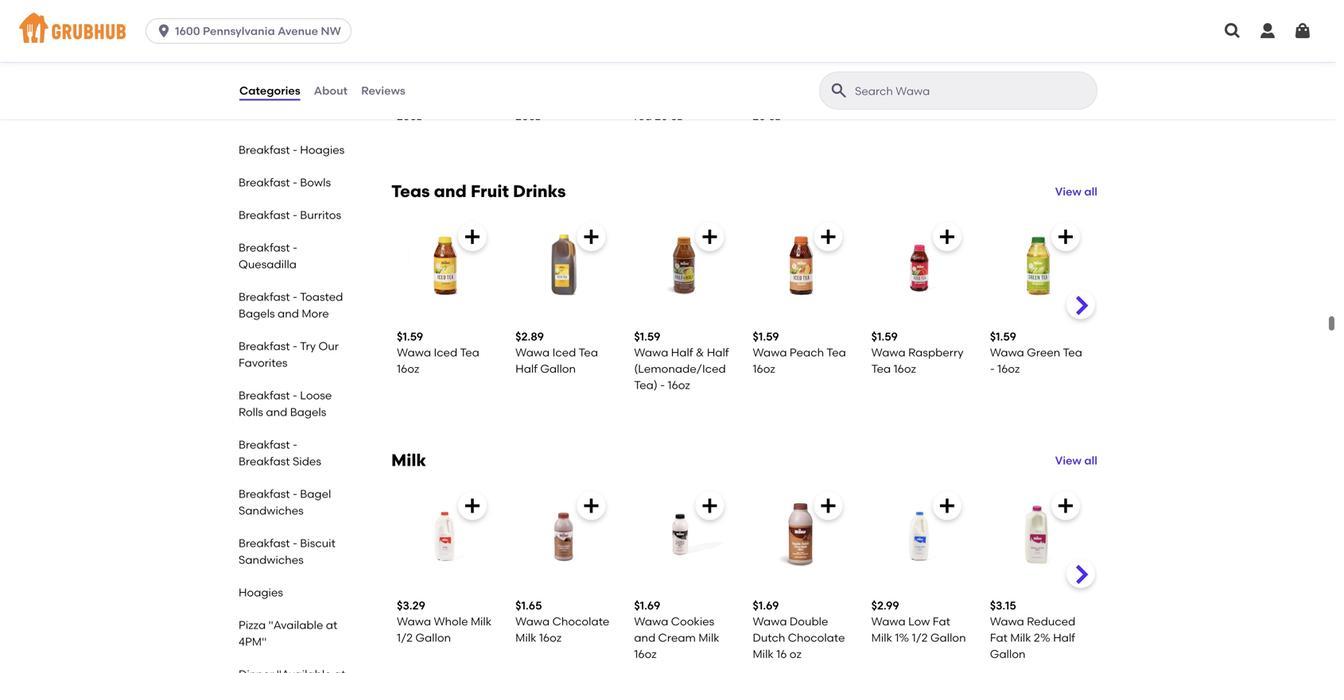 Task type: describe. For each thing, give the bounding box(es) containing it.
bottle
[[1053, 93, 1084, 107]]

svg image for $3.15 wawa reduced fat milk 2% half gallon
[[1057, 497, 1076, 516]]

16oz inside $1.59 wawa raspberry tea 16oz
[[894, 362, 917, 376]]

nw
[[321, 24, 341, 38]]

breakfast for breakfast - loose rolls and bagels
[[239, 389, 290, 403]]

&
[[696, 346, 705, 360]]

20 inside the mtn dew voltage 20 oz
[[753, 109, 766, 123]]

try
[[300, 340, 316, 353]]

code
[[684, 93, 712, 107]]

svg image for $1.59 wawa peach tea 16oz
[[819, 228, 838, 247]]

and inside breakfast - loose rolls and bagels
[[266, 406, 288, 419]]

breakfast for breakfast - burritos
[[239, 208, 290, 222]]

wawa iced tea half gallon image
[[516, 217, 612, 313]]

our
[[319, 340, 339, 353]]

1%
[[895, 632, 910, 645]]

mtn dew voltage 20 oz
[[753, 93, 843, 123]]

sides
[[293, 455, 321, 469]]

Search Wawa search field
[[854, 84, 1093, 99]]

gallon inside $2.99 wawa low fat milk 1% 1/2 gallon
[[931, 632, 967, 645]]

about
[[314, 84, 348, 97]]

more
[[302, 307, 329, 321]]

reviews button
[[361, 62, 406, 119]]

sprite 20oz bottle
[[991, 93, 1084, 107]]

svg image inside 1600 pennsylvania avenue nw button
[[156, 23, 172, 39]]

cream
[[659, 632, 696, 645]]

$3.29 wawa whole milk 1/2 gallon
[[397, 600, 492, 645]]

reduced
[[1027, 616, 1076, 629]]

- for breakfast - loose rolls and bagels
[[293, 389, 298, 403]]

view for milk
[[1056, 454, 1082, 468]]

diet
[[872, 93, 894, 107]]

- inside mountain dew - 20oz
[[596, 93, 601, 107]]

classic
[[428, 93, 467, 107]]

wawa for wawa iced tea half gallon
[[516, 346, 550, 360]]

wawa for wawa low fat milk 1% 1/2 gallon
[[872, 616, 906, 629]]

$1.59 wawa green tea - 16oz
[[991, 330, 1083, 376]]

breakfast for breakfast - quesadilla
[[239, 241, 290, 255]]

- for breakfast - hoagies
[[293, 143, 298, 157]]

16oz inside the $1.69 wawa cookies and cream milk 16oz
[[634, 648, 657, 661]]

burritos
[[300, 208, 341, 222]]

wawa chocolate milk 16oz image
[[516, 486, 612, 582]]

coke inside $2.49 diet coke 20oz
[[896, 93, 925, 107]]

biscuit
[[300, 537, 336, 551]]

chocolate inside $1.65 wawa chocolate milk 16oz
[[553, 616, 610, 629]]

- for breakfast - breakfast sides
[[293, 438, 298, 452]]

mtn for 20
[[753, 93, 774, 107]]

wawa double dutch chocolate milk 16 oz image
[[753, 486, 850, 582]]

wawa for wawa chocolate milk 16oz
[[516, 616, 550, 629]]

"available
[[269, 619, 323, 633]]

teas and fruit drinks
[[391, 182, 566, 202]]

20oz right sprite
[[1025, 93, 1050, 107]]

- for breakfast - toasted bagels and more
[[293, 290, 298, 304]]

breakfast - quesadilla
[[239, 241, 298, 271]]

red
[[634, 109, 653, 123]]

rolls
[[239, 406, 263, 419]]

1600
[[175, 24, 200, 38]]

chocolate inside $1.69 wawa double dutch chocolate milk 16 oz
[[788, 632, 845, 645]]

svg image for $3.29 wawa whole milk 1/2 gallon
[[463, 497, 482, 516]]

wawa iced tea 16oz image
[[397, 217, 493, 313]]

fruit
[[471, 182, 509, 202]]

milk inside $1.69 wawa double dutch chocolate milk 16 oz
[[753, 648, 774, 661]]

gallon inside $3.15 wawa reduced fat milk 2% half gallon
[[991, 648, 1026, 661]]

view all button for milk
[[1056, 453, 1098, 469]]

main navigation navigation
[[0, 0, 1337, 62]]

pizza "available at 4pm"
[[239, 619, 338, 649]]

breakfast for breakfast - try our favorites
[[239, 340, 290, 353]]

double
[[790, 616, 829, 629]]

toasted
[[300, 290, 343, 304]]

tea for wawa raspberry tea 16oz
[[872, 362, 891, 376]]

peach
[[790, 346, 824, 360]]

about button
[[313, 62, 349, 119]]

1/2 inside $2.99 wawa low fat milk 1% 1/2 gallon
[[912, 632, 928, 645]]

$1.65
[[516, 600, 542, 613]]

1600 pennsylvania avenue nw button
[[146, 18, 358, 44]]

reviews
[[361, 84, 406, 97]]

$2.49 for diet
[[872, 77, 900, 91]]

mtn dew voltage 20 oz button
[[747, 0, 856, 131]]

$2.49 coke classic 20oz
[[397, 77, 467, 123]]

$1.69 wawa double dutch chocolate milk 16 oz
[[753, 600, 845, 661]]

voltage
[[802, 93, 843, 107]]

dutch
[[753, 632, 786, 645]]

wawa for wawa whole milk 1/2 gallon
[[397, 616, 431, 629]]

bowls
[[300, 176, 331, 189]]

$2.89 wawa iced tea half gallon
[[516, 330, 598, 376]]

breakfast - breakfast sides
[[239, 438, 321, 469]]

svg image for $1.69 wawa cookies and cream milk 16oz
[[701, 497, 720, 516]]

sprite 20oz bottle button
[[984, 0, 1093, 131]]

$1.69 for $1.69 wawa cookies and cream milk 16oz
[[634, 600, 661, 613]]

- for breakfast - biscuit sandwiches
[[293, 537, 298, 551]]

9 breakfast from the top
[[239, 455, 290, 469]]

$3.29
[[397, 600, 426, 613]]

bagel
[[300, 488, 331, 501]]

green
[[1027, 346, 1061, 360]]

wawa low fat milk 1% 1/2 gallon image
[[872, 486, 968, 582]]

and inside breakfast - toasted bagels and more
[[278, 307, 299, 321]]

$3.15 wawa reduced fat milk 2% half gallon
[[991, 600, 1076, 661]]

$1.69 for $1.69 wawa double dutch chocolate milk 16 oz
[[753, 600, 779, 613]]

avenue
[[278, 24, 318, 38]]

all for teas and fruit drinks
[[1085, 185, 1098, 199]]

wawa for wawa half & half (lemonade/iced tea) - 16oz
[[634, 346, 669, 360]]

milk inside the $1.69 wawa cookies and cream milk 16oz
[[699, 632, 720, 645]]

sprite
[[991, 93, 1022, 107]]

low
[[909, 616, 931, 629]]

mountain dew - 20oz
[[516, 93, 601, 123]]

breakfast for breakfast - breakfast sides
[[239, 438, 290, 452]]

$1.59 wawa raspberry tea 16oz
[[872, 330, 964, 376]]

breakfast for breakfast - biscuit sandwiches
[[239, 537, 290, 551]]

and left fruit
[[434, 182, 467, 202]]

4pm"
[[239, 636, 267, 649]]

tea for wawa peach tea 16oz
[[827, 346, 847, 360]]

tea for wawa green tea - 16oz
[[1063, 346, 1083, 360]]

categories
[[240, 84, 301, 97]]

fat for low
[[933, 616, 951, 629]]

fat for reduced
[[991, 632, 1008, 645]]

20oz for $2.49 coke classic 20oz
[[397, 109, 422, 123]]

gallon inside $2.89 wawa iced tea half gallon
[[541, 362, 576, 376]]

all for milk
[[1085, 454, 1098, 468]]

pizza
[[239, 619, 266, 633]]

wawa for wawa iced tea 16oz
[[397, 346, 431, 360]]

wawa peach tea 16oz image
[[753, 217, 850, 313]]

$2.99
[[872, 600, 900, 613]]

breakfast - bagel sandwiches
[[239, 488, 331, 518]]

$1.65 wawa chocolate milk 16oz
[[516, 600, 610, 645]]

magnifying glass icon image
[[830, 81, 849, 100]]

teas
[[391, 182, 430, 202]]

16
[[777, 648, 787, 661]]

$2.49 for coke
[[397, 77, 425, 91]]

hoagies inside breakfast - hoagies tab
[[300, 143, 345, 157]]

pennsylvania
[[203, 24, 275, 38]]

and inside the $1.69 wawa cookies and cream milk 16oz
[[634, 632, 656, 645]]

categories button
[[239, 62, 301, 119]]



Task type: locate. For each thing, give the bounding box(es) containing it.
tea inside $1.59 wawa iced tea 16oz
[[460, 346, 480, 360]]

breakfast - toasted bagels and more
[[239, 290, 343, 321]]

wawa inside $1.59 wawa half & half (lemonade/iced tea) - 16oz
[[634, 346, 669, 360]]

half inside $2.89 wawa iced tea half gallon
[[516, 362, 538, 376]]

1 vertical spatial all
[[1085, 454, 1098, 468]]

1 horizontal spatial hoagies
[[300, 143, 345, 157]]

$1.69 inside the $1.69 wawa cookies and cream milk 16oz
[[634, 600, 661, 613]]

$1.59 inside $1.59 wawa iced tea 16oz
[[397, 330, 423, 344]]

breakfast up breakfast - bowls
[[239, 143, 290, 157]]

gallon down whole
[[416, 632, 451, 645]]

0 horizontal spatial mtn
[[634, 93, 655, 107]]

tea for wawa iced tea half gallon
[[579, 346, 598, 360]]

tea inside $1.59 wawa peach tea 16oz
[[827, 346, 847, 360]]

0 vertical spatial hoagies
[[300, 143, 345, 157]]

0 vertical spatial view all
[[1056, 185, 1098, 199]]

20oz for mountain dew - 20oz
[[516, 109, 541, 123]]

breakfast down rolls
[[239, 438, 290, 452]]

breakfast - try our favorites
[[239, 340, 339, 370]]

- left "toasted"
[[293, 290, 298, 304]]

wawa inside $2.89 wawa iced tea half gallon
[[516, 346, 550, 360]]

20oz right diet
[[927, 93, 952, 107]]

20
[[655, 109, 668, 123], [753, 109, 766, 123]]

breakfast down breakfast - bowls
[[239, 208, 290, 222]]

(lemonade/iced
[[634, 362, 726, 376]]

dew
[[777, 93, 799, 107]]

2 dew from the left
[[658, 93, 682, 107]]

breakfast for breakfast - toasted bagels and more
[[239, 290, 290, 304]]

wawa raspberry tea 16oz image
[[872, 217, 968, 313]]

wawa inside the $1.69 wawa cookies and cream milk 16oz
[[634, 616, 669, 629]]

1 horizontal spatial 1/2
[[912, 632, 928, 645]]

cookies
[[671, 616, 715, 629]]

oz
[[671, 109, 683, 123], [769, 109, 781, 123], [790, 648, 802, 661]]

$2.89
[[516, 330, 544, 344]]

2 breakfast from the top
[[239, 176, 290, 189]]

coke
[[397, 93, 425, 107], [896, 93, 925, 107]]

2 1/2 from the left
[[912, 632, 928, 645]]

view all button
[[1056, 184, 1098, 200], [1056, 453, 1098, 469]]

1 all from the top
[[1085, 185, 1098, 199]]

2 $2.49 from the left
[[872, 77, 900, 91]]

breakfast up the favorites in the bottom left of the page
[[239, 340, 290, 353]]

gallon
[[541, 362, 576, 376], [416, 632, 451, 645], [931, 632, 967, 645], [991, 648, 1026, 661]]

0 horizontal spatial iced
[[434, 346, 458, 360]]

gallon inside $3.29 wawa whole milk 1/2 gallon
[[416, 632, 451, 645]]

$1.59 wawa iced tea 16oz
[[397, 330, 480, 376]]

dew inside mtn dew code red 20 oz
[[658, 93, 682, 107]]

coke inside the $2.49 coke classic 20oz
[[397, 93, 425, 107]]

5 breakfast from the top
[[239, 290, 290, 304]]

$1.59 inside $1.59 wawa half & half (lemonade/iced tea) - 16oz
[[634, 330, 661, 344]]

1/2 down $3.29
[[397, 632, 413, 645]]

breakfast left 'sides'
[[239, 455, 290, 469]]

2 $1.69 from the left
[[753, 600, 779, 613]]

1 20 from the left
[[655, 109, 668, 123]]

iced for $2.89
[[553, 346, 576, 360]]

milk
[[391, 451, 426, 471], [471, 616, 492, 629], [516, 632, 537, 645], [699, 632, 720, 645], [872, 632, 893, 645], [1011, 632, 1032, 645], [753, 648, 774, 661]]

1 $1.59 from the left
[[397, 330, 423, 344]]

2 iced from the left
[[553, 346, 576, 360]]

1 iced from the left
[[434, 346, 458, 360]]

dew left "code"
[[658, 93, 682, 107]]

$2.99 wawa low fat milk 1% 1/2 gallon
[[872, 600, 967, 645]]

0 vertical spatial view
[[1056, 185, 1082, 199]]

coke left classic
[[397, 93, 425, 107]]

$2.49 diet coke 20oz
[[872, 77, 952, 107]]

tea inside $2.89 wawa iced tea half gallon
[[579, 346, 598, 360]]

dew for mtn
[[658, 93, 682, 107]]

milk inside $3.15 wawa reduced fat milk 2% half gallon
[[1011, 632, 1032, 645]]

7 breakfast from the top
[[239, 389, 290, 403]]

11 breakfast from the top
[[239, 537, 290, 551]]

1 vertical spatial view
[[1056, 454, 1082, 468]]

breakfast inside breakfast - quesadilla
[[239, 241, 290, 255]]

1/2 inside $3.29 wawa whole milk 1/2 gallon
[[397, 632, 413, 645]]

milk inside $1.65 wawa chocolate milk 16oz
[[516, 632, 537, 645]]

half right & on the right
[[707, 346, 729, 360]]

20oz inside $2.49 diet coke 20oz
[[927, 93, 952, 107]]

3 $1.59 from the left
[[753, 330, 780, 344]]

1 horizontal spatial dew
[[658, 93, 682, 107]]

hoagies up bowls
[[300, 143, 345, 157]]

20oz inside the $2.49 coke classic 20oz
[[397, 109, 422, 123]]

view up wawa reduced fat milk 2% half gallon "image" in the right of the page
[[1056, 454, 1082, 468]]

fat inside $3.15 wawa reduced fat milk 2% half gallon
[[991, 632, 1008, 645]]

0 vertical spatial chocolate
[[553, 616, 610, 629]]

chocolate
[[553, 616, 610, 629], [788, 632, 845, 645]]

$1.59 inside $1.59 wawa peach tea 16oz
[[753, 330, 780, 344]]

20oz down reviews on the top left of the page
[[397, 109, 422, 123]]

sandwiches inside breakfast - bagel sandwiches
[[239, 504, 304, 518]]

2 sandwiches from the top
[[239, 554, 304, 567]]

mtn inside mtn dew code red 20 oz
[[634, 93, 655, 107]]

breakfast for breakfast - bagel sandwiches
[[239, 488, 290, 501]]

breakfast inside breakfast - toasted bagels and more
[[239, 290, 290, 304]]

all
[[1085, 185, 1098, 199], [1085, 454, 1098, 468]]

svg image for $1.59 wawa iced tea 16oz
[[463, 228, 482, 247]]

oz right red
[[671, 109, 683, 123]]

- right $1.59 wawa raspberry tea 16oz
[[991, 362, 995, 376]]

1 vertical spatial view all
[[1056, 454, 1098, 468]]

fat
[[933, 616, 951, 629], [991, 632, 1008, 645]]

- inside breakfast - toasted bagels and more
[[293, 290, 298, 304]]

half down reduced
[[1054, 632, 1076, 645]]

sandwiches for biscuit
[[239, 554, 304, 567]]

$1.69
[[634, 600, 661, 613], [753, 600, 779, 613]]

$1.59 inside $1.59 wawa raspberry tea 16oz
[[872, 330, 898, 344]]

1 horizontal spatial coke
[[896, 93, 925, 107]]

dew for mountain
[[570, 93, 593, 107]]

and left cream
[[634, 632, 656, 645]]

breakfast down quesadilla
[[239, 290, 290, 304]]

- left try
[[293, 340, 298, 353]]

0 horizontal spatial $1.69
[[634, 600, 661, 613]]

mtn inside the mtn dew voltage 20 oz
[[753, 93, 774, 107]]

svg image for $2.89 wawa iced tea half gallon
[[582, 228, 601, 247]]

20oz down mountain
[[516, 109, 541, 123]]

- for breakfast - try our favorites
[[293, 340, 298, 353]]

wawa half & half (lemonade/iced tea) - 16oz image
[[634, 217, 731, 313]]

oz down dew
[[769, 109, 781, 123]]

- inside breakfast - loose rolls and bagels
[[293, 389, 298, 403]]

wawa inside $2.99 wawa low fat milk 1% 1/2 gallon
[[872, 616, 906, 629]]

2%
[[1034, 632, 1051, 645]]

$1.59 for $1.59 wawa peach tea 16oz
[[753, 330, 780, 344]]

bagels
[[239, 307, 275, 321], [290, 406, 327, 419]]

sandwiches up the "breakfast - biscuit sandwiches"
[[239, 504, 304, 518]]

at
[[326, 619, 338, 633]]

iced inside $1.59 wawa iced tea 16oz
[[434, 346, 458, 360]]

1600 pennsylvania avenue nw
[[175, 24, 341, 38]]

fat right the low
[[933, 616, 951, 629]]

- left the burritos
[[293, 208, 298, 222]]

half down $2.89
[[516, 362, 538, 376]]

16oz inside $1.65 wawa chocolate milk 16oz
[[539, 632, 562, 645]]

bagels up the favorites in the bottom left of the page
[[239, 307, 275, 321]]

dew right mountain
[[570, 93, 593, 107]]

oz inside mtn dew code red 20 oz
[[671, 109, 683, 123]]

2 $1.59 from the left
[[634, 330, 661, 344]]

1 coke from the left
[[397, 93, 425, 107]]

and right rolls
[[266, 406, 288, 419]]

mtn up red
[[634, 93, 655, 107]]

sandwiches for bagel
[[239, 504, 304, 518]]

1 dew from the left
[[570, 93, 593, 107]]

$1.69 inside $1.69 wawa double dutch chocolate milk 16 oz
[[753, 600, 779, 613]]

1 1/2 from the left
[[397, 632, 413, 645]]

wawa for wawa reduced fat milk 2% half gallon
[[991, 616, 1025, 629]]

and
[[434, 182, 467, 202], [278, 307, 299, 321], [266, 406, 288, 419], [634, 632, 656, 645]]

- inside the "breakfast - biscuit sandwiches"
[[293, 537, 298, 551]]

dew
[[570, 93, 593, 107], [658, 93, 682, 107]]

tea inside $1.59 wawa raspberry tea 16oz
[[872, 362, 891, 376]]

$1.59 for $1.59 wawa raspberry tea 16oz
[[872, 330, 898, 344]]

16oz inside "$1.59 wawa green tea - 16oz"
[[998, 362, 1021, 376]]

bagels inside breakfast - toasted bagels and more
[[239, 307, 275, 321]]

- inside $1.59 wawa half & half (lemonade/iced tea) - 16oz
[[661, 379, 665, 392]]

$3.15
[[991, 600, 1017, 613]]

$1.59
[[397, 330, 423, 344], [634, 330, 661, 344], [753, 330, 780, 344], [872, 330, 898, 344], [991, 330, 1017, 344]]

2 view from the top
[[1056, 454, 1082, 468]]

$1.69 wawa cookies and cream milk 16oz
[[634, 600, 720, 661]]

drinks
[[513, 182, 566, 202]]

$2.49 inside $2.49 diet coke 20oz
[[872, 77, 900, 91]]

- inside breakfast - breakfast sides
[[293, 438, 298, 452]]

0 vertical spatial all
[[1085, 185, 1098, 199]]

breakfast up "breakfast - burritos"
[[239, 176, 290, 189]]

hoagies
[[300, 143, 345, 157], [239, 586, 283, 600]]

breakfast for breakfast - hoagies
[[239, 143, 290, 157]]

$1.69 up cream
[[634, 600, 661, 613]]

loose
[[300, 389, 332, 403]]

whole
[[434, 616, 468, 629]]

wawa inside $1.69 wawa double dutch chocolate milk 16 oz
[[753, 616, 787, 629]]

wawa green tea - 16oz image
[[991, 217, 1087, 313]]

- up quesadilla
[[293, 241, 298, 255]]

sandwiches down biscuit
[[239, 554, 304, 567]]

0 horizontal spatial chocolate
[[553, 616, 610, 629]]

16oz inside $1.59 wawa iced tea 16oz
[[397, 362, 420, 376]]

iced
[[434, 346, 458, 360], [553, 346, 576, 360]]

- inside breakfast - quesadilla
[[293, 241, 298, 255]]

- inside "$1.59 wawa green tea - 16oz"
[[991, 362, 995, 376]]

16oz inside $1.59 wawa peach tea 16oz
[[753, 362, 776, 376]]

hoagies up pizza
[[239, 586, 283, 600]]

1 vertical spatial sandwiches
[[239, 554, 304, 567]]

oz right 16
[[790, 648, 802, 661]]

coke right diet
[[896, 93, 925, 107]]

wawa inside $1.59 wawa peach tea 16oz
[[753, 346, 787, 360]]

mountain
[[516, 93, 567, 107]]

raspberry
[[909, 346, 964, 360]]

1/2 down the low
[[912, 632, 928, 645]]

$2.49 inside the $2.49 coke classic 20oz
[[397, 77, 425, 91]]

oz inside the mtn dew voltage 20 oz
[[769, 109, 781, 123]]

breakfast
[[239, 143, 290, 157], [239, 176, 290, 189], [239, 208, 290, 222], [239, 241, 290, 255], [239, 290, 290, 304], [239, 340, 290, 353], [239, 389, 290, 403], [239, 438, 290, 452], [239, 455, 290, 469], [239, 488, 290, 501], [239, 537, 290, 551]]

- for breakfast - burritos
[[293, 208, 298, 222]]

caret right icon image
[[344, 145, 353, 155]]

breakfast inside the "breakfast - biscuit sandwiches"
[[239, 537, 290, 551]]

mtn
[[634, 93, 655, 107], [753, 93, 774, 107]]

breakfast - burritos
[[239, 208, 341, 222]]

20oz for $2.49 diet coke 20oz
[[927, 93, 952, 107]]

breakfast - hoagies
[[239, 143, 345, 157]]

mtn left dew
[[753, 93, 774, 107]]

0 horizontal spatial dew
[[570, 93, 593, 107]]

- up breakfast - bowls
[[293, 143, 298, 157]]

view
[[1056, 185, 1082, 199], [1056, 454, 1082, 468]]

- right mountain
[[596, 93, 601, 107]]

wawa for wawa double dutch chocolate milk 16 oz
[[753, 616, 787, 629]]

0 horizontal spatial coke
[[397, 93, 425, 107]]

svg image for $1.59 wawa half & half (lemonade/iced tea) - 16oz
[[701, 228, 720, 247]]

2 all from the top
[[1085, 454, 1098, 468]]

10 breakfast from the top
[[239, 488, 290, 501]]

view up wawa green tea - 16oz image
[[1056, 185, 1082, 199]]

fat down $3.15
[[991, 632, 1008, 645]]

1 $1.69 from the left
[[634, 600, 661, 613]]

1 mtn from the left
[[634, 93, 655, 107]]

tea inside "$1.59 wawa green tea - 16oz"
[[1063, 346, 1083, 360]]

svg image
[[1224, 21, 1243, 41], [1259, 21, 1278, 41], [1294, 21, 1313, 41], [156, 23, 172, 39], [938, 228, 957, 247], [1057, 228, 1076, 247], [582, 497, 601, 516], [819, 497, 838, 516]]

16oz inside $1.59 wawa half & half (lemonade/iced tea) - 16oz
[[668, 379, 691, 392]]

- left bowls
[[293, 176, 298, 189]]

mtn for red
[[634, 93, 655, 107]]

wawa for wawa green tea - 16oz
[[991, 346, 1025, 360]]

wawa
[[397, 346, 431, 360], [516, 346, 550, 360], [634, 346, 669, 360], [753, 346, 787, 360], [872, 346, 906, 360], [991, 346, 1025, 360], [397, 616, 431, 629], [516, 616, 550, 629], [634, 616, 669, 629], [753, 616, 787, 629], [872, 616, 906, 629], [991, 616, 1025, 629]]

view all for milk
[[1056, 454, 1098, 468]]

- for breakfast - bowls
[[293, 176, 298, 189]]

0 horizontal spatial hoagies
[[239, 586, 283, 600]]

bagels down 'loose' in the bottom of the page
[[290, 406, 327, 419]]

0 vertical spatial sandwiches
[[239, 504, 304, 518]]

- for breakfast - quesadilla
[[293, 241, 298, 255]]

view all for teas and fruit drinks
[[1056, 185, 1098, 199]]

wawa for wawa raspberry tea 16oz
[[872, 346, 906, 360]]

oz inside $1.69 wawa double dutch chocolate milk 16 oz
[[790, 648, 802, 661]]

5 $1.59 from the left
[[991, 330, 1017, 344]]

$1.59 inside "$1.59 wawa green tea - 16oz"
[[991, 330, 1017, 344]]

- left biscuit
[[293, 537, 298, 551]]

wawa inside $1.59 wawa raspberry tea 16oz
[[872, 346, 906, 360]]

1 vertical spatial hoagies
[[239, 586, 283, 600]]

1 vertical spatial view all button
[[1056, 453, 1098, 469]]

iced inside $2.89 wawa iced tea half gallon
[[553, 346, 576, 360]]

wawa inside $1.65 wawa chocolate milk 16oz
[[516, 616, 550, 629]]

sandwiches inside the "breakfast - biscuit sandwiches"
[[239, 554, 304, 567]]

gallon down $3.15
[[991, 648, 1026, 661]]

$1.69 up dutch
[[753, 600, 779, 613]]

breakfast - loose rolls and bagels
[[239, 389, 332, 419]]

0 horizontal spatial $2.49
[[397, 77, 425, 91]]

mountain dew - 20oz button
[[509, 0, 619, 131]]

$1.59 for $1.59 wawa half & half (lemonade/iced tea) - 16oz
[[634, 330, 661, 344]]

1 horizontal spatial fat
[[991, 632, 1008, 645]]

20oz inside mountain dew - 20oz
[[516, 109, 541, 123]]

breakfast down breakfast - breakfast sides
[[239, 488, 290, 501]]

0 horizontal spatial 1/2
[[397, 632, 413, 645]]

breakfast - bowls
[[239, 176, 331, 189]]

gallon right 1%
[[931, 632, 967, 645]]

2 view all from the top
[[1056, 454, 1098, 468]]

0 horizontal spatial fat
[[933, 616, 951, 629]]

wawa inside "$1.59 wawa green tea - 16oz"
[[991, 346, 1025, 360]]

fat inside $2.99 wawa low fat milk 1% 1/2 gallon
[[933, 616, 951, 629]]

1 horizontal spatial $1.69
[[753, 600, 779, 613]]

milk inside $2.99 wawa low fat milk 1% 1/2 gallon
[[872, 632, 893, 645]]

0 horizontal spatial 20
[[655, 109, 668, 123]]

half inside $3.15 wawa reduced fat milk 2% half gallon
[[1054, 632, 1076, 645]]

1 sandwiches from the top
[[239, 504, 304, 518]]

- right tea)
[[661, 379, 665, 392]]

mtn dew code red 20 oz button
[[628, 0, 737, 131]]

wawa for wawa cookies and cream milk 16oz
[[634, 616, 669, 629]]

svg image
[[463, 228, 482, 247], [582, 228, 601, 247], [701, 228, 720, 247], [819, 228, 838, 247], [463, 497, 482, 516], [701, 497, 720, 516], [938, 497, 957, 516], [1057, 497, 1076, 516]]

4 breakfast from the top
[[239, 241, 290, 255]]

1 vertical spatial bagels
[[290, 406, 327, 419]]

0 horizontal spatial bagels
[[239, 307, 275, 321]]

breakfast inside breakfast - loose rolls and bagels
[[239, 389, 290, 403]]

1 horizontal spatial mtn
[[753, 93, 774, 107]]

quesadilla
[[239, 258, 297, 271]]

breakfast up quesadilla
[[239, 241, 290, 255]]

1 $2.49 from the left
[[397, 77, 425, 91]]

1 view from the top
[[1056, 185, 1082, 199]]

$1.59 wawa peach tea 16oz
[[753, 330, 847, 376]]

tea for wawa iced tea 16oz
[[460, 346, 480, 360]]

breakfast - hoagies tab
[[232, 138, 356, 162]]

breakfast inside breakfast - bagel sandwiches
[[239, 488, 290, 501]]

- left 'loose' in the bottom of the page
[[293, 389, 298, 403]]

bagels inside breakfast - loose rolls and bagels
[[290, 406, 327, 419]]

view for teas and fruit drinks
[[1056, 185, 1082, 199]]

1 horizontal spatial bagels
[[290, 406, 327, 419]]

20 inside mtn dew code red 20 oz
[[655, 109, 668, 123]]

- inside breakfast - bagel sandwiches
[[293, 488, 298, 501]]

milk inside $3.29 wawa whole milk 1/2 gallon
[[471, 616, 492, 629]]

$1.59 for $1.59 wawa iced tea 16oz
[[397, 330, 423, 344]]

4 $1.59 from the left
[[872, 330, 898, 344]]

breakfast inside tab
[[239, 143, 290, 157]]

1 horizontal spatial 20
[[753, 109, 766, 123]]

$1.59 wawa half & half (lemonade/iced tea) - 16oz
[[634, 330, 729, 392]]

2 coke from the left
[[896, 93, 925, 107]]

6 breakfast from the top
[[239, 340, 290, 353]]

2 view all button from the top
[[1056, 453, 1098, 469]]

0 vertical spatial fat
[[933, 616, 951, 629]]

1 horizontal spatial oz
[[769, 109, 781, 123]]

1 view all from the top
[[1056, 185, 1098, 199]]

wawa inside $1.59 wawa iced tea 16oz
[[397, 346, 431, 360]]

mtn dew code red 20 oz
[[634, 93, 712, 123]]

2 20 from the left
[[753, 109, 766, 123]]

breakfast inside breakfast - try our favorites
[[239, 340, 290, 353]]

breakfast for breakfast - bowls
[[239, 176, 290, 189]]

and left more
[[278, 307, 299, 321]]

breakfast - biscuit sandwiches
[[239, 537, 336, 567]]

half up (lemonade/iced
[[671, 346, 694, 360]]

1 horizontal spatial iced
[[553, 346, 576, 360]]

2 mtn from the left
[[753, 93, 774, 107]]

1 breakfast from the top
[[239, 143, 290, 157]]

- inside breakfast - try our favorites
[[293, 340, 298, 353]]

iced for $1.59
[[434, 346, 458, 360]]

- left bagel
[[293, 488, 298, 501]]

wawa inside $3.15 wawa reduced fat milk 2% half gallon
[[991, 616, 1025, 629]]

$1.59 for $1.59 wawa green tea - 16oz
[[991, 330, 1017, 344]]

- for breakfast - bagel sandwiches
[[293, 488, 298, 501]]

wawa for wawa peach tea 16oz
[[753, 346, 787, 360]]

1 vertical spatial fat
[[991, 632, 1008, 645]]

0 horizontal spatial oz
[[671, 109, 683, 123]]

wawa inside $3.29 wawa whole milk 1/2 gallon
[[397, 616, 431, 629]]

wawa reduced fat milk 2% half gallon image
[[991, 486, 1087, 582]]

1 horizontal spatial $2.49
[[872, 77, 900, 91]]

3 breakfast from the top
[[239, 208, 290, 222]]

1 horizontal spatial chocolate
[[788, 632, 845, 645]]

breakfast up rolls
[[239, 389, 290, 403]]

view all button for teas and fruit drinks
[[1056, 184, 1098, 200]]

0 vertical spatial view all button
[[1056, 184, 1098, 200]]

wawa whole milk 1/2 gallon image
[[397, 486, 493, 582]]

0 vertical spatial bagels
[[239, 307, 275, 321]]

dew inside mountain dew - 20oz
[[570, 93, 593, 107]]

breakfast down breakfast - bagel sandwiches
[[239, 537, 290, 551]]

8 breakfast from the top
[[239, 438, 290, 452]]

- up 'sides'
[[293, 438, 298, 452]]

view all
[[1056, 185, 1098, 199], [1056, 454, 1098, 468]]

- inside tab
[[293, 143, 298, 157]]

2 horizontal spatial oz
[[790, 648, 802, 661]]

gallon down $2.89
[[541, 362, 576, 376]]

tea)
[[634, 379, 658, 392]]

1 view all button from the top
[[1056, 184, 1098, 200]]

1 vertical spatial chocolate
[[788, 632, 845, 645]]

svg image for $2.99 wawa low fat milk 1% 1/2 gallon
[[938, 497, 957, 516]]

wawa cookies and cream milk 16oz image
[[634, 486, 731, 582]]

favorites
[[239, 356, 288, 370]]



Task type: vqa. For each thing, say whether or not it's contained in the screenshot.
San Pellegrino Sparkling
no



